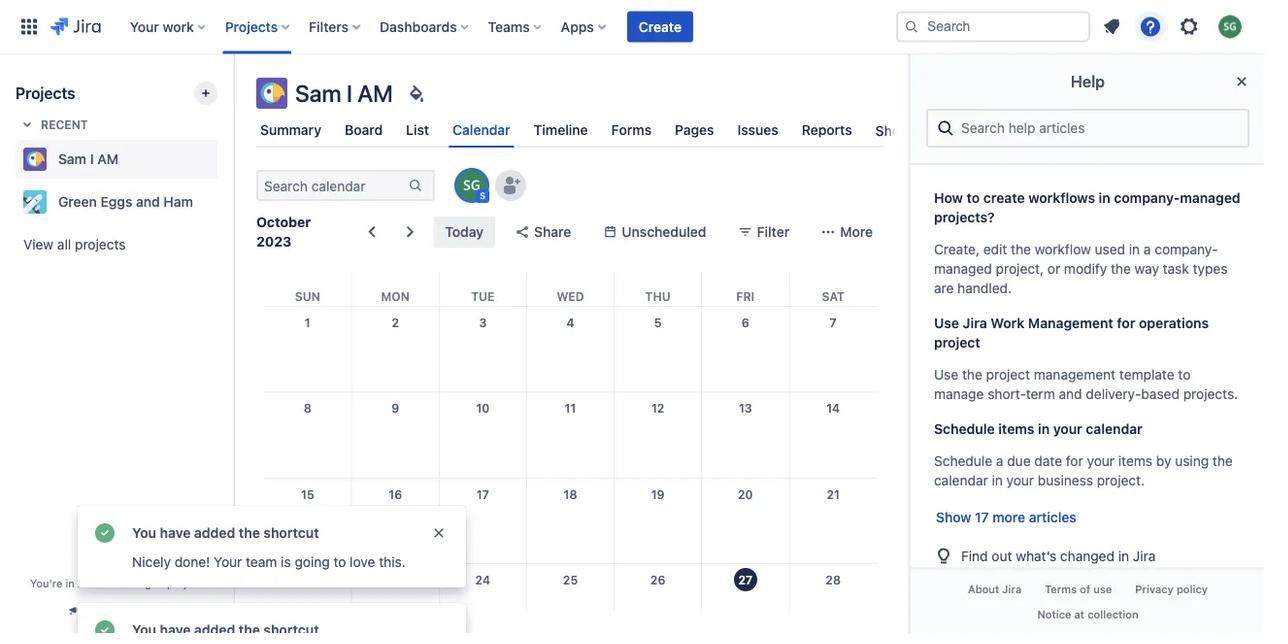 Task type: locate. For each thing, give the bounding box(es) containing it.
i
[[347, 80, 353, 107], [90, 151, 94, 167]]

0 horizontal spatial i
[[90, 151, 94, 167]]

in inside how to create workflows in company-managed projects?
[[1099, 190, 1111, 206]]

1 vertical spatial calendar
[[934, 473, 989, 489]]

1 horizontal spatial sam i am
[[295, 80, 393, 107]]

7 link
[[818, 307, 849, 338]]

use the project management template to manage short-term and delivery-based projects.
[[934, 367, 1239, 402]]

Search calendar text field
[[258, 172, 406, 199]]

banner containing your work
[[0, 0, 1266, 54]]

2 horizontal spatial project
[[986, 367, 1031, 383]]

1 horizontal spatial and
[[1059, 386, 1083, 402]]

0 vertical spatial for
[[1117, 315, 1136, 331]]

to up based
[[1179, 367, 1191, 383]]

0 horizontal spatial calendar
[[934, 473, 989, 489]]

use for use jira work management for operations project
[[934, 315, 960, 331]]

0 horizontal spatial your
[[1007, 473, 1035, 489]]

2 row from the top
[[264, 307, 877, 393]]

the up the manage
[[963, 367, 983, 383]]

dashboards button
[[374, 11, 477, 42]]

1 schedule from the top
[[934, 421, 995, 437]]

use jira work management for operations project
[[934, 315, 1209, 351]]

management
[[1028, 315, 1114, 331]]

operations
[[1139, 315, 1209, 331]]

sam down recent
[[58, 151, 86, 167]]

close image
[[1231, 70, 1254, 93]]

1 horizontal spatial sam
[[295, 80, 342, 107]]

11 link
[[555, 393, 586, 424]]

project.
[[1097, 473, 1145, 489]]

a inside schedule a due date for your items by using the calendar in your business project.
[[996, 453, 1004, 469]]

0 vertical spatial a
[[1144, 241, 1151, 257]]

using
[[1175, 453, 1209, 469]]

eggs
[[101, 194, 132, 210]]

1 horizontal spatial projects
[[225, 18, 278, 34]]

fri
[[737, 289, 755, 303]]

workflows
[[1029, 190, 1096, 206]]

2023
[[256, 234, 292, 250]]

17 link
[[468, 479, 499, 510]]

next month image
[[399, 220, 422, 244]]

managed up types
[[1180, 190, 1241, 206]]

2
[[392, 316, 399, 329]]

am
[[358, 80, 393, 107], [97, 151, 119, 167]]

items
[[999, 421, 1035, 437], [1119, 453, 1153, 469]]

0 horizontal spatial sam
[[58, 151, 86, 167]]

sam up summary
[[295, 80, 342, 107]]

1 horizontal spatial to
[[967, 190, 980, 206]]

company- up task
[[1155, 241, 1219, 257]]

6
[[742, 316, 750, 329]]

the down used in the top of the page
[[1111, 261, 1131, 277]]

24 link
[[468, 564, 499, 595]]

2 horizontal spatial jira
[[1133, 548, 1156, 564]]

3 row from the top
[[264, 393, 877, 478]]

schedule items in your calendar
[[934, 421, 1143, 437]]

2 horizontal spatial a
[[1144, 241, 1151, 257]]

calendar up show
[[934, 473, 989, 489]]

and
[[136, 194, 160, 210], [1059, 386, 1083, 402]]

1 vertical spatial project
[[986, 367, 1031, 383]]

for inside schedule a due date for your items by using the calendar in your business project.
[[1066, 453, 1084, 469]]

schedule for schedule items in your calendar
[[934, 421, 995, 437]]

filter
[[757, 224, 790, 240]]

17 inside row
[[477, 487, 489, 501]]

work
[[991, 315, 1025, 331]]

about jira button
[[957, 578, 1034, 602]]

jira image
[[51, 15, 101, 38], [51, 15, 101, 38]]

row containing 8
[[264, 393, 877, 478]]

your down you have added the shortcut
[[214, 554, 242, 570]]

success image
[[93, 619, 117, 634]]

to up projects? at the right of the page
[[967, 190, 980, 206]]

items inside schedule a due date for your items by using the calendar in your business project.
[[1119, 453, 1153, 469]]

1 vertical spatial for
[[1066, 453, 1084, 469]]

0 horizontal spatial and
[[136, 194, 160, 210]]

schedule left due on the bottom of page
[[934, 453, 993, 469]]

1 horizontal spatial project
[[934, 335, 981, 351]]

jira right about at the bottom right of the page
[[1003, 583, 1022, 596]]

for left the operations
[[1117, 315, 1136, 331]]

about jira
[[968, 583, 1022, 596]]

1 vertical spatial and
[[1059, 386, 1083, 402]]

schedule for schedule a due date for your items by using the calendar in your business project.
[[934, 453, 993, 469]]

2 vertical spatial a
[[78, 577, 84, 590]]

0 horizontal spatial managed
[[117, 577, 164, 590]]

1 link
[[292, 307, 323, 338]]

1 vertical spatial 17
[[975, 509, 989, 525]]

items up project. on the right bottom
[[1119, 453, 1153, 469]]

row
[[264, 271, 877, 306], [264, 307, 877, 393], [264, 393, 877, 478], [264, 478, 877, 564], [264, 564, 877, 634]]

0 horizontal spatial a
[[78, 577, 84, 590]]

and left ham
[[136, 194, 160, 210]]

list
[[406, 122, 429, 138]]

row containing 15
[[264, 478, 877, 564]]

1 vertical spatial schedule
[[934, 453, 993, 469]]

schedule inside schedule a due date for your items by using the calendar in your business project.
[[934, 453, 993, 469]]

0 vertical spatial and
[[136, 194, 160, 210]]

1 vertical spatial sam i am
[[58, 151, 119, 167]]

issues link
[[734, 113, 783, 148]]

projects.
[[1184, 386, 1239, 402]]

company- inside how to create workflows in company-managed projects?
[[1114, 190, 1180, 206]]

0 vertical spatial managed
[[1180, 190, 1241, 206]]

more
[[993, 509, 1026, 525]]

i up board
[[347, 80, 353, 107]]

1 horizontal spatial jira
[[1003, 583, 1022, 596]]

16
[[389, 487, 402, 501]]

2 vertical spatial managed
[[117, 577, 164, 590]]

appswitcher icon image
[[17, 15, 41, 38]]

1 vertical spatial use
[[934, 367, 959, 383]]

projects up collapse recent projects icon
[[16, 84, 75, 102]]

a
[[1144, 241, 1151, 257], [996, 453, 1004, 469], [78, 577, 84, 590]]

jira left the work
[[963, 315, 988, 331]]

0 vertical spatial calendar
[[1086, 421, 1143, 437]]

am up board
[[358, 80, 393, 107]]

this.
[[379, 554, 406, 570]]

company- inside create, edit the workflow used in a company- managed project, or modify the way task types are handled.
[[1155, 241, 1219, 257]]

shortcut
[[264, 525, 319, 541]]

jira inside the use jira work management for operations project
[[963, 315, 988, 331]]

project up short- in the right bottom of the page
[[986, 367, 1031, 383]]

0 vertical spatial your
[[1054, 421, 1083, 437]]

20
[[738, 487, 753, 501]]

0 vertical spatial projects
[[225, 18, 278, 34]]

date
[[1035, 453, 1063, 469]]

1 vertical spatial to
[[1179, 367, 1191, 383]]

0 vertical spatial i
[[347, 80, 353, 107]]

1 horizontal spatial your
[[214, 554, 242, 570]]

row containing 1
[[264, 307, 877, 393]]

mon
[[381, 289, 410, 303]]

projects up sidebar navigation 'image' on the top left
[[225, 18, 278, 34]]

0 horizontal spatial 17
[[477, 487, 489, 501]]

am up green eggs and ham link
[[97, 151, 119, 167]]

managed inside create, edit the workflow used in a company- managed project, or modify the way task types are handled.
[[934, 261, 993, 277]]

calendar down delivery-
[[1086, 421, 1143, 437]]

use down 'are'
[[934, 315, 960, 331]]

reports
[[802, 122, 852, 138]]

0 vertical spatial use
[[934, 315, 960, 331]]

add to starred image
[[212, 190, 235, 214]]

0 horizontal spatial for
[[1066, 453, 1084, 469]]

1 horizontal spatial 17
[[975, 509, 989, 525]]

1 horizontal spatial items
[[1119, 453, 1153, 469]]

delivery-
[[1086, 386, 1142, 402]]

2 vertical spatial to
[[334, 554, 346, 570]]

sam
[[295, 80, 342, 107], [58, 151, 86, 167]]

changed
[[1061, 548, 1115, 564]]

0 horizontal spatial sam i am
[[58, 151, 119, 167]]

1 vertical spatial am
[[97, 151, 119, 167]]

project inside use the project management template to manage short-term and delivery-based projects.
[[986, 367, 1031, 383]]

1 horizontal spatial managed
[[934, 261, 993, 277]]

notice
[[1038, 608, 1072, 621]]

1 vertical spatial company-
[[1155, 241, 1219, 257]]

use
[[934, 315, 960, 331], [934, 367, 959, 383]]

1 use from the top
[[934, 315, 960, 331]]

for up business
[[1066, 453, 1084, 469]]

create
[[984, 190, 1025, 206]]

for inside the use jira work management for operations project
[[1117, 315, 1136, 331]]

unscheduled button
[[591, 217, 718, 248]]

sam i am up board
[[295, 80, 393, 107]]

privacy policy
[[1136, 583, 1208, 596]]

jira for use jira work management for operations project
[[963, 315, 988, 331]]

1 row from the top
[[264, 271, 877, 306]]

a left team-
[[78, 577, 84, 590]]

22 link
[[292, 564, 323, 595]]

your up date
[[1054, 421, 1083, 437]]

jira for about jira
[[1003, 583, 1022, 596]]

and down "management"
[[1059, 386, 1083, 402]]

notifications image
[[1100, 15, 1124, 38]]

17 left more
[[975, 509, 989, 525]]

1 horizontal spatial for
[[1117, 315, 1136, 331]]

in right workflows
[[1099, 190, 1111, 206]]

tab list
[[245, 113, 974, 148]]

show 17 more articles
[[936, 509, 1077, 525]]

in up way
[[1129, 241, 1140, 257]]

create, edit the workflow used in a company- managed project, or modify the way task types are handled.
[[934, 241, 1228, 296]]

0 horizontal spatial project
[[167, 577, 203, 590]]

for
[[1117, 315, 1136, 331], [1066, 453, 1084, 469]]

0 vertical spatial sam
[[295, 80, 342, 107]]

sam i am down recent
[[58, 151, 119, 167]]

previous month image
[[360, 220, 384, 244]]

company- up used in the top of the page
[[1114, 190, 1180, 206]]

jira inside button
[[1003, 583, 1022, 596]]

thu
[[646, 289, 671, 303]]

23
[[388, 573, 403, 587]]

you're
[[30, 577, 62, 590]]

to inside how to create workflows in company-managed projects?
[[967, 190, 980, 206]]

in up show 17 more articles
[[992, 473, 1003, 489]]

1 vertical spatial a
[[996, 453, 1004, 469]]

unscheduled image
[[603, 224, 618, 240]]

2 vertical spatial jira
[[1003, 583, 1022, 596]]

privacy
[[1136, 583, 1174, 596]]

row containing sun
[[264, 271, 877, 306]]

0 vertical spatial to
[[967, 190, 980, 206]]

4 row from the top
[[264, 478, 877, 564]]

banner
[[0, 0, 1266, 54]]

0 vertical spatial company-
[[1114, 190, 1180, 206]]

0 horizontal spatial jira
[[963, 315, 988, 331]]

a up way
[[1144, 241, 1151, 257]]

filters
[[309, 18, 349, 34]]

have
[[160, 525, 191, 541]]

items up due on the bottom of page
[[999, 421, 1035, 437]]

25 link
[[555, 564, 586, 595]]

0 vertical spatial your
[[130, 18, 159, 34]]

all
[[57, 237, 71, 253]]

1 vertical spatial items
[[1119, 453, 1153, 469]]

list link
[[402, 113, 433, 148]]

project down 'done!'
[[167, 577, 203, 590]]

2 horizontal spatial to
[[1179, 367, 1191, 383]]

managed down nicely
[[117, 577, 164, 590]]

for for management
[[1117, 315, 1136, 331]]

use up the manage
[[934, 367, 959, 383]]

handled.
[[958, 280, 1012, 296]]

schedule down the manage
[[934, 421, 995, 437]]

0 vertical spatial sam i am
[[295, 80, 393, 107]]

jira up privacy
[[1133, 548, 1156, 564]]

0 vertical spatial jira
[[963, 315, 988, 331]]

the up 'team'
[[239, 525, 260, 541]]

5 row from the top
[[264, 564, 877, 634]]

1 vertical spatial your
[[1087, 453, 1115, 469]]

tue
[[471, 289, 495, 303]]

thu link
[[642, 271, 675, 306]]

0 vertical spatial schedule
[[934, 421, 995, 437]]

12 link
[[643, 393, 674, 424]]

9 link
[[380, 393, 411, 424]]

1 horizontal spatial a
[[996, 453, 1004, 469]]

managed down create,
[[934, 261, 993, 277]]

0 vertical spatial 17
[[477, 487, 489, 501]]

sidebar navigation image
[[212, 78, 254, 117]]

0 horizontal spatial to
[[334, 554, 346, 570]]

0 vertical spatial items
[[999, 421, 1035, 437]]

manage
[[934, 386, 984, 402]]

1 vertical spatial projects
[[16, 84, 75, 102]]

your up project. on the right bottom
[[1087, 453, 1115, 469]]

edit
[[984, 241, 1008, 257]]

grid
[[264, 271, 877, 634]]

2 use from the top
[[934, 367, 959, 383]]

help image
[[1139, 15, 1163, 38]]

0 vertical spatial am
[[358, 80, 393, 107]]

your left work
[[130, 18, 159, 34]]

2 horizontal spatial managed
[[1180, 190, 1241, 206]]

a left due on the bottom of page
[[996, 453, 1004, 469]]

0 horizontal spatial your
[[130, 18, 159, 34]]

by
[[1157, 453, 1172, 469]]

1 vertical spatial jira
[[1133, 548, 1156, 564]]

use inside use the project management template to manage short-term and delivery-based projects.
[[934, 367, 959, 383]]

1 horizontal spatial i
[[347, 80, 353, 107]]

i up 'green'
[[90, 151, 94, 167]]

2 schedule from the top
[[934, 453, 993, 469]]

the inside use the project management template to manage short-term and delivery-based projects.
[[963, 367, 983, 383]]

0 vertical spatial project
[[934, 335, 981, 351]]

the right using
[[1213, 453, 1233, 469]]

your down due on the bottom of page
[[1007, 473, 1035, 489]]

24
[[476, 573, 491, 587]]

17 up 24 link
[[477, 487, 489, 501]]

use inside the use jira work management for operations project
[[934, 315, 960, 331]]

to left love
[[334, 554, 346, 570]]

show 17 more articles button
[[927, 506, 1087, 529]]

in inside create, edit the workflow used in a company- managed project, or modify the way task types are handled.
[[1129, 241, 1140, 257]]

1 vertical spatial managed
[[934, 261, 993, 277]]

to
[[967, 190, 980, 206], [1179, 367, 1191, 383], [334, 554, 346, 570]]

unscheduled
[[622, 224, 707, 240]]

create,
[[934, 241, 980, 257]]

project up the manage
[[934, 335, 981, 351]]

14
[[827, 402, 840, 415]]

projects
[[225, 18, 278, 34], [16, 84, 75, 102]]

sun
[[295, 289, 320, 303]]

schedule a due date for your items by using the calendar in your business project.
[[934, 453, 1233, 489]]

2 vertical spatial project
[[167, 577, 203, 590]]



Task type: describe. For each thing, give the bounding box(es) containing it.
view all projects
[[23, 237, 126, 253]]

1 horizontal spatial am
[[358, 80, 393, 107]]

today button
[[434, 217, 495, 248]]

more button
[[809, 217, 885, 248]]

sam green image
[[457, 170, 488, 201]]

9
[[392, 402, 399, 415]]

1 horizontal spatial your
[[1054, 421, 1083, 437]]

grid containing sun
[[264, 271, 877, 634]]

create project image
[[198, 85, 214, 101]]

add people image
[[499, 174, 523, 197]]

mon link
[[377, 271, 414, 306]]

board link
[[341, 113, 387, 148]]

you have added the shortcut
[[132, 525, 319, 541]]

0 horizontal spatial items
[[999, 421, 1035, 437]]

template
[[1120, 367, 1175, 383]]

going
[[295, 554, 330, 570]]

you
[[132, 525, 156, 541]]

you're in a team-managed project
[[30, 577, 203, 590]]

find
[[962, 548, 988, 564]]

project,
[[996, 261, 1044, 277]]

view all projects link
[[16, 227, 218, 262]]

collection
[[1088, 608, 1139, 621]]

managed inside how to create workflows in company-managed projects?
[[1180, 190, 1241, 206]]

primary element
[[12, 0, 896, 54]]

notice at collection link
[[1026, 602, 1151, 626]]

filters button
[[303, 11, 368, 42]]

policy
[[1177, 583, 1208, 596]]

privacy policy link
[[1124, 578, 1220, 602]]

4
[[567, 316, 575, 329]]

in inside schedule a due date for your items by using the calendar in your business project.
[[992, 473, 1003, 489]]

based
[[1142, 386, 1180, 402]]

what's
[[1016, 548, 1057, 564]]

13
[[739, 402, 752, 415]]

2 link
[[380, 307, 411, 338]]

wed
[[557, 289, 584, 303]]

recent
[[41, 118, 88, 131]]

tab list containing calendar
[[245, 113, 974, 148]]

board
[[345, 122, 383, 138]]

view
[[23, 237, 54, 253]]

the inside schedule a due date for your items by using the calendar in your business project.
[[1213, 453, 1233, 469]]

18
[[564, 487, 577, 501]]

give feedback button
[[55, 595, 178, 627]]

ham
[[164, 194, 193, 210]]

22
[[300, 573, 315, 587]]

terms of use link
[[1034, 578, 1124, 602]]

projects button
[[219, 11, 297, 42]]

a inside create, edit the workflow used in a company- managed project, or modify the way task types are handled.
[[1144, 241, 1151, 257]]

5
[[654, 316, 662, 329]]

success image
[[93, 522, 117, 545]]

search image
[[904, 19, 920, 34]]

settings image
[[1178, 15, 1201, 38]]

team-
[[87, 577, 117, 590]]

2 horizontal spatial your
[[1087, 453, 1115, 469]]

timeline
[[534, 122, 588, 138]]

create button
[[627, 11, 693, 42]]

more
[[840, 224, 873, 240]]

workflow
[[1035, 241, 1091, 257]]

26
[[651, 573, 666, 587]]

for for date
[[1066, 453, 1084, 469]]

1 vertical spatial sam
[[58, 151, 86, 167]]

to inside use the project management template to manage short-term and delivery-based projects.
[[1179, 367, 1191, 383]]

add to starred image
[[212, 148, 235, 171]]

in right changed
[[1119, 548, 1130, 564]]

calendar inside schedule a due date for your items by using the calendar in your business project.
[[934, 473, 989, 489]]

0 horizontal spatial am
[[97, 151, 119, 167]]

27
[[739, 573, 753, 587]]

or
[[1048, 261, 1061, 277]]

in right you're
[[65, 577, 74, 590]]

2 vertical spatial your
[[1007, 473, 1035, 489]]

dismiss image
[[431, 525, 447, 541]]

team
[[246, 554, 277, 570]]

notice at collection
[[1038, 608, 1139, 621]]

25
[[563, 573, 578, 587]]

timeline link
[[530, 113, 592, 148]]

create
[[639, 18, 682, 34]]

6 link
[[730, 307, 761, 338]]

shortcuts button
[[872, 113, 974, 148]]

the up the project,
[[1011, 241, 1031, 257]]

show
[[936, 509, 972, 525]]

green eggs and ham
[[58, 194, 193, 210]]

how
[[934, 190, 964, 206]]

project inside the use jira work management for operations project
[[934, 335, 981, 351]]

green
[[58, 194, 97, 210]]

Search help articles field
[[956, 111, 1240, 146]]

in up date
[[1038, 421, 1050, 437]]

feedback
[[114, 605, 166, 618]]

your inside popup button
[[130, 18, 159, 34]]

short-
[[988, 386, 1026, 402]]

today
[[445, 224, 484, 240]]

modify
[[1064, 261, 1107, 277]]

give
[[86, 605, 111, 618]]

summary
[[260, 122, 321, 138]]

projects
[[75, 237, 126, 253]]

Search field
[[896, 11, 1091, 42]]

and inside use the project management template to manage short-term and delivery-based projects.
[[1059, 386, 1083, 402]]

sam i am link
[[16, 140, 210, 179]]

done!
[[175, 554, 210, 570]]

use for use the project management template to manage short-term and delivery-based projects.
[[934, 367, 959, 383]]

your profile and settings image
[[1219, 15, 1242, 38]]

work
[[163, 18, 194, 34]]

row containing 22
[[264, 564, 877, 634]]

give feedback
[[86, 605, 166, 618]]

1 horizontal spatial calendar
[[1086, 421, 1143, 437]]

used
[[1095, 241, 1126, 257]]

green eggs and ham link
[[16, 183, 210, 221]]

17 inside button
[[975, 509, 989, 525]]

0 horizontal spatial projects
[[16, 84, 75, 102]]

1 vertical spatial your
[[214, 554, 242, 570]]

set background color image
[[405, 82, 428, 105]]

love
[[350, 554, 375, 570]]

about
[[968, 583, 1000, 596]]

wed link
[[553, 271, 588, 306]]

share button
[[503, 217, 583, 248]]

articles
[[1029, 509, 1077, 525]]

types
[[1193, 261, 1228, 277]]

filter button
[[726, 217, 802, 248]]

added
[[194, 525, 235, 541]]

8 link
[[292, 393, 323, 424]]

1 vertical spatial i
[[90, 151, 94, 167]]

are
[[934, 280, 954, 296]]

forms
[[612, 122, 652, 138]]

apps button
[[555, 11, 614, 42]]

issues
[[738, 122, 779, 138]]

find out what's changed in jira link
[[927, 537, 1250, 573]]

projects inside popup button
[[225, 18, 278, 34]]

23 link
[[380, 564, 411, 595]]

forms link
[[608, 113, 656, 148]]

collapse recent projects image
[[16, 113, 39, 136]]



Task type: vqa. For each thing, say whether or not it's contained in the screenshot.
dark icon
no



